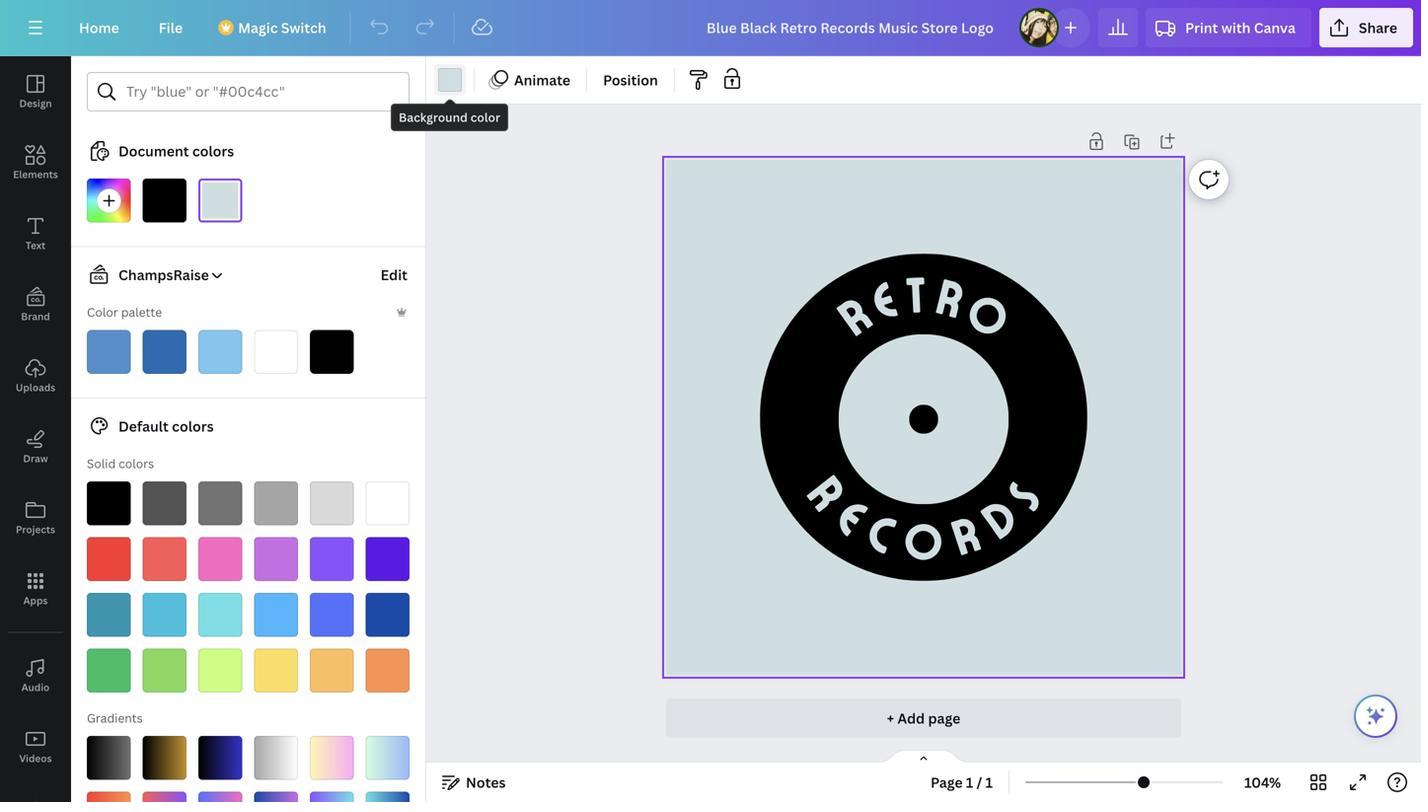 Task type: vqa. For each thing, say whether or not it's contained in the screenshot.
the top 8.0s
no



Task type: locate. For each thing, give the bounding box(es) containing it.
add a new color image
[[87, 179, 131, 223]]

r
[[931, 264, 970, 329], [825, 283, 881, 347], [797, 464, 860, 521], [944, 501, 987, 566]]

1 right /
[[986, 773, 993, 792]]

apps
[[23, 594, 48, 608]]

linear gradient 90°: #004aad, #cb6ce6 image
[[254, 792, 298, 803]]

e
[[864, 267, 904, 331], [827, 485, 880, 547]]

brand
[[21, 310, 50, 323]]

colors right document
[[192, 142, 234, 160]]

104% button
[[1231, 767, 1295, 799]]

e inside e t r
[[864, 267, 904, 331]]

linear gradient 90°: #cdffd8, #94b9ff image
[[366, 736, 410, 780]]

1
[[966, 773, 974, 792], [986, 773, 993, 792]]

light blue #38b6ff image
[[254, 593, 298, 637]]

projects button
[[0, 483, 71, 554]]

#4890cd image
[[87, 330, 131, 374]]

0 vertical spatial colors
[[192, 142, 234, 160]]

green #00bf63 image
[[87, 649, 131, 693]]

videos button
[[0, 712, 71, 783]]

#75c6ef image
[[198, 330, 242, 374]]

linear gradient 90°: #5de0e6, #004aad image
[[366, 792, 410, 803], [366, 792, 410, 803]]

t
[[903, 262, 929, 324]]

linear gradient 90°: #8c52ff, #5ce1e6 image
[[310, 792, 354, 803]]

with
[[1222, 18, 1251, 37]]

linear gradient 90°: #cdffd8, #94b9ff image
[[366, 736, 410, 780]]

0 vertical spatial o
[[956, 278, 1022, 350]]

orange #ff914d image
[[366, 649, 410, 693], [366, 649, 410, 693]]

e for e t r
[[864, 267, 904, 331]]

#75c6ef image
[[198, 330, 242, 374]]

champsraise button
[[79, 263, 225, 287]]

document colors
[[118, 142, 234, 160]]

magic switch button
[[206, 8, 342, 47]]

o inside 'c o r'
[[904, 509, 944, 571]]

document
[[118, 142, 189, 160]]

0 horizontal spatial o
[[904, 509, 944, 571]]

colors right solid
[[119, 456, 154, 472]]

violet #5e17eb image
[[366, 537, 410, 581], [366, 537, 410, 581]]

pink #ff66c4 image
[[198, 537, 242, 581]]

magenta #cb6ce6 image
[[254, 537, 298, 581], [254, 537, 298, 581]]

1 vertical spatial e
[[827, 485, 880, 547]]

o right t
[[956, 278, 1022, 350]]

+ add page
[[887, 709, 961, 728]]

design
[[19, 97, 52, 110]]

file button
[[143, 8, 199, 47]]

purple #8c52ff image
[[310, 537, 354, 581], [310, 537, 354, 581]]

linear gradient 90°: #a6a6a6, #ffffff image
[[254, 736, 298, 780], [254, 736, 298, 780]]

white #ffffff image
[[366, 482, 410, 526], [366, 482, 410, 526]]

o left d
[[904, 509, 944, 571]]

linear gradient 90°: #5170ff, #ff66c4 image
[[198, 792, 242, 803], [198, 792, 242, 803]]

#010101 image
[[310, 330, 354, 374], [310, 330, 354, 374]]

#ffffff image
[[254, 330, 298, 374], [254, 330, 298, 374]]

+ add page button
[[666, 699, 1182, 738]]

position
[[603, 71, 658, 89]]

yellow #ffde59 image
[[254, 649, 298, 693]]

gray #a6a6a6 image
[[254, 482, 298, 526]]

dark turquoise #0097b2 image
[[87, 593, 131, 637]]

canva assistant image
[[1364, 705, 1388, 729]]

gray #737373 image
[[198, 482, 242, 526], [198, 482, 242, 526]]

brand button
[[0, 269, 71, 341]]

aqua blue #0cc0df image
[[143, 593, 187, 637]]

add a new color image
[[87, 179, 131, 223]]

audio button
[[0, 641, 71, 712]]

/
[[977, 773, 983, 792]]

edit button
[[379, 255, 410, 295]]

draw
[[23, 452, 48, 465]]

lime #c1ff72 image
[[198, 649, 242, 693], [198, 649, 242, 693]]

linear gradient 90°: #ff5757, #8c52ff image
[[143, 792, 187, 803], [143, 792, 187, 803]]

0 horizontal spatial 1
[[966, 773, 974, 792]]

text
[[26, 239, 46, 252]]

1 left /
[[966, 773, 974, 792]]

magic
[[238, 18, 278, 37]]

colors
[[192, 142, 234, 160], [172, 417, 214, 436], [119, 456, 154, 472]]

#166bb5 image
[[143, 330, 187, 374], [143, 330, 187, 374]]

r inside 'c o r'
[[944, 501, 987, 566]]

linear gradient 90°: #000000, #3533cd image
[[198, 736, 242, 780]]

linear gradient 90°: #ff3131, #ff914d image
[[87, 792, 131, 803]]

default
[[118, 417, 169, 436]]

c
[[860, 499, 905, 565]]

gradients
[[87, 710, 143, 727]]

coral red #ff5757 image
[[143, 537, 187, 581], [143, 537, 187, 581]]

e t r
[[864, 262, 970, 331]]

palette
[[121, 304, 162, 320]]

switch
[[281, 18, 326, 37]]

1 vertical spatial o
[[904, 509, 944, 571]]

1 horizontal spatial 1
[[986, 773, 993, 792]]

background color
[[399, 109, 501, 125]]

color
[[471, 109, 501, 125]]

light gray #d9d9d9 image
[[310, 482, 354, 526]]

1 vertical spatial colors
[[172, 417, 214, 436]]

apps button
[[0, 554, 71, 625]]

draw button
[[0, 412, 71, 483]]

#000000 image
[[143, 179, 187, 223], [143, 179, 187, 223]]

linear gradient 90°: #000000, #c89116 image
[[143, 736, 187, 780], [143, 736, 187, 780]]

dark gray #545454 image
[[143, 482, 187, 526], [143, 482, 187, 526]]

#cddfe3 image
[[438, 68, 462, 92], [198, 179, 242, 223], [198, 179, 242, 223]]

linear gradient 90°: #fff7ad, #ffa9f9 image
[[310, 736, 354, 780], [310, 736, 354, 780]]

colors right default
[[172, 417, 214, 436]]

page 1 / 1
[[931, 773, 993, 792]]

share
[[1359, 18, 1398, 37]]

royal blue #5271ff image
[[310, 593, 354, 637]]

magic switch
[[238, 18, 326, 37]]

bright red #ff3131 image
[[87, 537, 131, 581]]

o
[[956, 278, 1022, 350], [904, 509, 944, 571]]

home
[[79, 18, 119, 37]]

Try "blue" or "#00c4cc" search field
[[126, 73, 397, 111]]

edit
[[381, 266, 408, 284]]

linear gradient 90°: #000000, #737373 image
[[87, 736, 131, 780], [87, 736, 131, 780]]

2 vertical spatial colors
[[119, 456, 154, 472]]

r inside e t r
[[931, 264, 970, 329]]

turquoise blue #5ce1e6 image
[[198, 593, 242, 637]]

0 vertical spatial e
[[864, 267, 904, 331]]

black #000000 image
[[87, 482, 131, 526]]

c o r
[[860, 499, 987, 571]]

cobalt blue #004aad image
[[366, 593, 410, 637], [366, 593, 410, 637]]



Task type: describe. For each thing, give the bounding box(es) containing it.
grass green #7ed957 image
[[143, 649, 187, 693]]

file
[[159, 18, 183, 37]]

elements
[[13, 168, 58, 181]]

#4890cd image
[[87, 330, 131, 374]]

Design title text field
[[691, 8, 1012, 47]]

videos
[[19, 752, 52, 766]]

print with canva button
[[1146, 8, 1312, 47]]

green #00bf63 image
[[87, 649, 131, 693]]

canva
[[1254, 18, 1296, 37]]

linear gradient 90°: #ff3131, #ff914d image
[[87, 792, 131, 803]]

aqua blue #0cc0df image
[[143, 593, 187, 637]]

page
[[931, 773, 963, 792]]

show pages image
[[877, 749, 971, 765]]

2 1 from the left
[[986, 773, 993, 792]]

share button
[[1320, 8, 1414, 47]]

s
[[994, 469, 1052, 520]]

turquoise blue #5ce1e6 image
[[198, 593, 242, 637]]

bright red #ff3131 image
[[87, 537, 131, 581]]

d
[[970, 484, 1028, 550]]

home link
[[63, 8, 135, 47]]

animate button
[[483, 64, 579, 96]]

side panel tab list
[[0, 56, 71, 803]]

solid
[[87, 456, 116, 472]]

pink #ff66c4 image
[[198, 537, 242, 581]]

black #000000 image
[[87, 482, 131, 526]]

notes
[[466, 773, 506, 792]]

grass green #7ed957 image
[[143, 649, 187, 693]]

champsraise
[[118, 266, 209, 284]]

colors for document colors
[[192, 142, 234, 160]]

add
[[898, 709, 925, 728]]

colors for default colors
[[172, 417, 214, 436]]

peach #ffbd59 image
[[310, 649, 354, 693]]

linear gradient 90°: #004aad, #cb6ce6 image
[[254, 792, 298, 803]]

gray #a6a6a6 image
[[254, 482, 298, 526]]

position button
[[595, 64, 666, 96]]

1 1 from the left
[[966, 773, 974, 792]]

dark turquoise #0097b2 image
[[87, 593, 131, 637]]

1 horizontal spatial o
[[956, 278, 1022, 350]]

print with canva
[[1186, 18, 1296, 37]]

page
[[928, 709, 961, 728]]

linear gradient 90°: #8c52ff, #5ce1e6 image
[[310, 792, 354, 803]]

main menu bar
[[0, 0, 1421, 56]]

text button
[[0, 198, 71, 269]]

elements button
[[0, 127, 71, 198]]

projects
[[16, 523, 55, 537]]

print
[[1186, 18, 1218, 37]]

uploads
[[16, 381, 55, 394]]

default colors
[[118, 417, 214, 436]]

uploads button
[[0, 341, 71, 412]]

e for e
[[827, 485, 880, 547]]

colors for solid colors
[[119, 456, 154, 472]]

royal blue #5271ff image
[[310, 593, 354, 637]]

color
[[87, 304, 118, 320]]

+
[[887, 709, 894, 728]]

#cddfe3 image
[[438, 68, 462, 92]]

animate
[[514, 71, 571, 89]]

notes button
[[434, 767, 514, 799]]

yellow #ffde59 image
[[254, 649, 298, 693]]

background
[[399, 109, 468, 125]]

design button
[[0, 56, 71, 127]]

light blue #38b6ff image
[[254, 593, 298, 637]]

light gray #d9d9d9 image
[[310, 482, 354, 526]]

color palette
[[87, 304, 162, 320]]

peach #ffbd59 image
[[310, 649, 354, 693]]

104%
[[1245, 773, 1281, 792]]

solid colors
[[87, 456, 154, 472]]

linear gradient 90°: #000000, #3533cd image
[[198, 736, 242, 780]]

audio
[[21, 681, 50, 694]]



